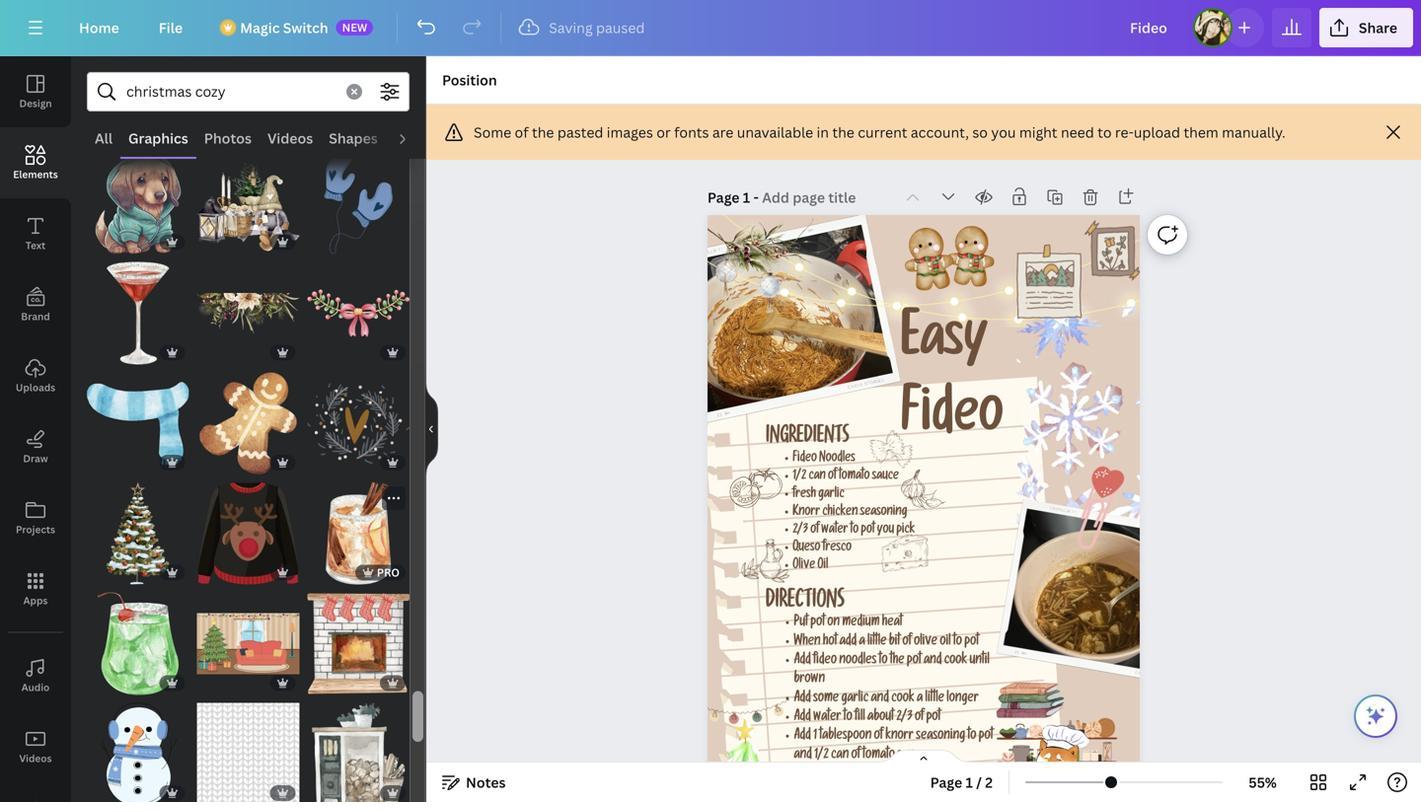Task type: describe. For each thing, give the bounding box(es) containing it.
can inside fideo noodles 1/2 can of tomato sauce fresh garlic knorr chicken seasoning 2/3 of water to pot you pick queso fresco olive oil
[[809, 471, 826, 485]]

2/3 inside fideo noodles 1/2 can of tomato sauce fresh garlic knorr chicken seasoning 2/3 of water to pot you pick queso fresco olive oil
[[793, 525, 809, 538]]

0 vertical spatial audio button
[[386, 119, 441, 157]]

1 for page 1 / 2
[[966, 774, 974, 792]]

watercolor  christmas border image
[[197, 262, 300, 365]]

0 horizontal spatial the
[[532, 123, 554, 142]]

saving paused status
[[510, 16, 655, 39]]

pot down olive
[[907, 655, 922, 669]]

watercolor snowy christmas tree illustration image
[[87, 483, 189, 585]]

projects button
[[0, 483, 71, 554]]

noodles
[[820, 453, 856, 467]]

Search elements search field
[[126, 73, 335, 111]]

page for page 1 -
[[708, 188, 740, 207]]

notes button
[[434, 767, 514, 799]]

watercolor christmas fireplace with red stockings image
[[307, 593, 410, 695]]

position
[[442, 71, 497, 89]]

when
[[794, 636, 821, 650]]

some
[[814, 693, 839, 707]]

brown
[[794, 674, 826, 688]]

fonts
[[675, 123, 709, 142]]

xmas decor chalk style image
[[197, 373, 300, 475]]

upload
[[1134, 123, 1181, 142]]

directions
[[766, 593, 845, 615]]

christmas wreath image
[[307, 373, 410, 475]]

0 horizontal spatial audio button
[[0, 641, 71, 712]]

account,
[[911, 123, 970, 142]]

notes
[[466, 774, 506, 792]]

design button
[[0, 56, 71, 127]]

of right bit
[[903, 636, 912, 650]]

watercolor green cocktail image
[[87, 593, 189, 695]]

olive oil hand drawn image
[[742, 540, 790, 583]]

add
[[840, 636, 857, 650]]

switch
[[283, 18, 328, 37]]

so
[[973, 123, 988, 142]]

queso
[[793, 542, 821, 556]]

longer
[[947, 693, 979, 707]]

photos button
[[196, 119, 260, 157]]

seamless knitted pattern image
[[197, 703, 300, 803]]

shapes
[[329, 129, 378, 148]]

2
[[986, 774, 993, 792]]

apps
[[23, 594, 48, 608]]

olive
[[793, 560, 816, 574]]

graphics button
[[121, 119, 196, 157]]

to down longer
[[968, 731, 977, 745]]

fideo
[[814, 655, 837, 669]]

some of the pasted images or fonts are unavailable in the current account, so you might need to re-upload them manually.
[[474, 123, 1286, 142]]

current
[[858, 123, 908, 142]]

manually.
[[1223, 123, 1286, 142]]

fresco
[[823, 542, 852, 556]]

1 inside put pot on medium heat when hot add a little bit of olive oil to pot add fideo noodles to the pot and cook until brown add some garlic and cook a little longer add water to fill about 2/3 of pot add 1 tablespoon of knorr seasoning to pot and 1/2 can of tomato sauce
[[814, 731, 817, 745]]

fill
[[855, 712, 866, 726]]

fideo noodles 1/2 can of tomato sauce fresh garlic knorr chicken seasoning 2/3 of water to pot you pick queso fresco olive oil
[[793, 453, 915, 574]]

2/3 inside put pot on medium heat when hot add a little bit of olive oil to pot add fideo noodles to the pot and cook until brown add some garlic and cook a little longer add water to fill about 2/3 of pot add 1 tablespoon of knorr seasoning to pot and 1/2 can of tomato sauce
[[897, 712, 913, 726]]

home
[[79, 18, 119, 37]]

or
[[657, 123, 671, 142]]

sauce inside fideo noodles 1/2 can of tomato sauce fresh garlic knorr chicken seasoning 2/3 of water to pot you pick queso fresco olive oil
[[872, 471, 899, 485]]

pick
[[897, 525, 915, 538]]

garlic inside put pot on medium heat when hot add a little bit of olive oil to pot add fideo noodles to the pot and cook until brown add some garlic and cook a little longer add water to fill about 2/3 of pot add 1 tablespoon of knorr seasoning to pot and 1/2 can of tomato sauce
[[842, 693, 869, 707]]

seasoning inside fideo noodles 1/2 can of tomato sauce fresh garlic knorr chicken seasoning 2/3 of water to pot you pick queso fresco olive oil
[[861, 507, 908, 520]]

1/2 inside put pot on medium heat when hot add a little bit of olive oil to pot add fideo noodles to the pot and cook until brown add some garlic and cook a little longer add water to fill about 2/3 of pot add 1 tablespoon of knorr seasoning to pot and 1/2 can of tomato sauce
[[815, 749, 829, 764]]

of right some on the top
[[515, 123, 529, 142]]

0 vertical spatial audio
[[394, 129, 433, 148]]

graphics
[[128, 129, 188, 148]]

seasoning inside put pot on medium heat when hot add a little bit of olive oil to pot add fideo noodles to the pot and cook until brown add some garlic and cook a little longer add water to fill about 2/3 of pot add 1 tablespoon of knorr seasoning to pot and 1/2 can of tomato sauce
[[916, 731, 966, 745]]

watercolor apple butter old fashioned image
[[307, 483, 410, 585]]

are
[[713, 123, 734, 142]]

elements
[[13, 168, 58, 181]]

ingredients
[[766, 429, 850, 450]]

apps button
[[0, 554, 71, 625]]

farfalle pasta illustration image
[[870, 431, 913, 468]]

noodles
[[840, 655, 877, 669]]

show pages image
[[877, 749, 972, 765]]

in
[[817, 123, 829, 142]]

Page title text field
[[763, 188, 858, 207]]

1 for page 1 -
[[743, 188, 751, 207]]

55%
[[1249, 774, 1278, 792]]

re-
[[1116, 123, 1134, 142]]

position button
[[434, 64, 505, 96]]

main menu bar
[[0, 0, 1422, 56]]

design
[[19, 97, 52, 110]]

pro
[[377, 565, 400, 580]]

magic
[[240, 18, 280, 37]]

of down the tablespoon
[[852, 749, 861, 764]]

share
[[1360, 18, 1398, 37]]

oil
[[940, 636, 951, 650]]

uploads button
[[0, 341, 71, 412]]

knorr
[[886, 731, 914, 745]]

sauce inside put pot on medium heat when hot add a little bit of olive oil to pot add fideo noodles to the pot and cook until brown add some garlic and cook a little longer add water to fill about 2/3 of pot add 1 tablespoon of knorr seasoning to pot and 1/2 can of tomato sauce
[[898, 749, 926, 764]]

chicken
[[823, 507, 858, 520]]

of up queso
[[811, 525, 819, 538]]

all button
[[87, 119, 121, 157]]

/
[[977, 774, 982, 792]]

of right about
[[915, 712, 924, 726]]

heat
[[882, 617, 903, 631]]

2 add from the top
[[794, 693, 811, 707]]

some
[[474, 123, 512, 142]]

medium
[[843, 617, 880, 631]]

all
[[95, 129, 113, 148]]

file button
[[143, 8, 199, 47]]

paused
[[596, 18, 645, 37]]



Task type: locate. For each thing, give the bounding box(es) containing it.
blue cozy winter scarf watercolor image
[[87, 373, 189, 475]]

water
[[822, 525, 848, 538], [814, 712, 842, 726]]

0 horizontal spatial and
[[794, 749, 812, 764]]

1/2 up 'fresh'
[[793, 471, 807, 485]]

audio button down apps
[[0, 641, 71, 712]]

1 vertical spatial little
[[926, 693, 945, 707]]

to
[[1098, 123, 1112, 142], [851, 525, 859, 538], [954, 636, 963, 650], [879, 655, 888, 669], [844, 712, 853, 726], [968, 731, 977, 745]]

0 vertical spatial garlic
[[819, 489, 845, 502]]

audio down apps
[[21, 681, 50, 695]]

brand button
[[0, 270, 71, 341]]

draw button
[[0, 412, 71, 483]]

3 add from the top
[[794, 712, 811, 726]]

1 horizontal spatial cook
[[945, 655, 968, 669]]

1 vertical spatial sauce
[[898, 749, 926, 764]]

magic switch
[[240, 18, 328, 37]]

elements button
[[0, 127, 71, 198]]

water up fresco
[[822, 525, 848, 538]]

cook up about
[[892, 693, 915, 707]]

garlic inside fideo noodles 1/2 can of tomato sauce fresh garlic knorr chicken seasoning 2/3 of water to pot you pick queso fresco olive oil
[[819, 489, 845, 502]]

1 horizontal spatial and
[[871, 693, 889, 707]]

to left fill
[[844, 712, 853, 726]]

pot up 2
[[979, 731, 994, 745]]

on
[[828, 617, 840, 631]]

water inside put pot on medium heat when hot add a little bit of olive oil to pot add fideo noodles to the pot and cook until brown add some garlic and cook a little longer add water to fill about 2/3 of pot add 1 tablespoon of knorr seasoning to pot and 1/2 can of tomato sauce
[[814, 712, 842, 726]]

0 vertical spatial little
[[868, 636, 887, 650]]

to inside fideo noodles 1/2 can of tomato sauce fresh garlic knorr chicken seasoning 2/3 of water to pot you pick queso fresco olive oil
[[851, 525, 859, 538]]

draw
[[23, 452, 48, 466]]

0 vertical spatial and
[[924, 655, 942, 669]]

1 left the '/'
[[966, 774, 974, 792]]

1 vertical spatial page
[[931, 774, 963, 792]]

until
[[970, 655, 990, 669]]

0 horizontal spatial fideo
[[793, 453, 817, 467]]

0 vertical spatial videos
[[268, 129, 313, 148]]

1/2 inside fideo noodles 1/2 can of tomato sauce fresh garlic knorr chicken seasoning 2/3 of water to pot you pick queso fresco olive oil
[[793, 471, 807, 485]]

put pot on medium heat when hot add a little bit of olive oil to pot add fideo noodles to the pot and cook until brown add some garlic and cook a little longer add water to fill about 2/3 of pot add 1 tablespoon of knorr seasoning to pot and 1/2 can of tomato sauce
[[794, 617, 994, 764]]

branch red green leaves holly berry with pink bow cozy winter christmas illustration image
[[307, 262, 410, 365]]

55% button
[[1231, 767, 1296, 799]]

1 vertical spatial fideo
[[793, 453, 817, 467]]

0 vertical spatial can
[[809, 471, 826, 485]]

0 horizontal spatial videos button
[[0, 712, 71, 783]]

1 left -
[[743, 188, 751, 207]]

fideo
[[901, 394, 1004, 450], [793, 453, 817, 467]]

garlic up chicken
[[819, 489, 845, 502]]

1 vertical spatial water
[[814, 712, 842, 726]]

you left the pick
[[878, 525, 895, 538]]

saving paused
[[549, 18, 645, 37]]

1 vertical spatial can
[[831, 749, 849, 764]]

videos inside 'side panel' tab list
[[19, 752, 52, 766]]

Design title text field
[[1115, 8, 1186, 47]]

1 horizontal spatial 1
[[814, 731, 817, 745]]

page 1 / 2
[[931, 774, 993, 792]]

1 horizontal spatial videos button
[[260, 119, 321, 157]]

the right "in"
[[833, 123, 855, 142]]

sauce down 'knorr'
[[898, 749, 926, 764]]

text button
[[0, 198, 71, 270]]

you inside fideo noodles 1/2 can of tomato sauce fresh garlic knorr chicken seasoning 2/3 of water to pot you pick queso fresco olive oil
[[878, 525, 895, 538]]

tomato inside fideo noodles 1/2 can of tomato sauce fresh garlic knorr chicken seasoning 2/3 of water to pot you pick queso fresco olive oil
[[839, 471, 870, 485]]

oil
[[818, 560, 829, 574]]

1 vertical spatial tomato
[[863, 749, 895, 764]]

pot left on
[[811, 617, 825, 631]]

page left the '/'
[[931, 774, 963, 792]]

1 horizontal spatial 2/3
[[897, 712, 913, 726]]

pot left the pick
[[861, 525, 875, 538]]

1 vertical spatial a
[[917, 693, 923, 707]]

group
[[87, 140, 189, 254], [197, 140, 300, 254], [307, 140, 410, 254], [87, 250, 189, 365], [197, 250, 300, 365], [307, 262, 410, 365], [87, 361, 189, 475], [197, 361, 300, 475], [307, 361, 410, 475], [87, 471, 189, 585], [197, 471, 300, 585], [87, 581, 189, 695], [197, 581, 300, 695], [307, 581, 410, 695], [87, 692, 189, 803], [197, 692, 300, 803], [307, 692, 410, 803]]

and down brown
[[794, 749, 812, 764]]

audio right shapes button
[[394, 129, 433, 148]]

0 horizontal spatial seasoning
[[861, 507, 908, 520]]

1 horizontal spatial audio
[[394, 129, 433, 148]]

pot up until
[[965, 636, 979, 650]]

audio button right 'shapes'
[[386, 119, 441, 157]]

0 horizontal spatial little
[[868, 636, 887, 650]]

1 horizontal spatial you
[[992, 123, 1016, 142]]

little left bit
[[868, 636, 887, 650]]

fideo for fideo
[[901, 394, 1004, 450]]

knorr
[[793, 507, 821, 520]]

0 vertical spatial water
[[822, 525, 848, 538]]

1 vertical spatial garlic
[[842, 693, 869, 707]]

can inside put pot on medium heat when hot add a little bit of olive oil to pot add fideo noodles to the pot and cook until brown add some garlic and cook a little longer add water to fill about 2/3 of pot add 1 tablespoon of knorr seasoning to pot and 1/2 can of tomato sauce
[[831, 749, 849, 764]]

photos
[[204, 129, 252, 148]]

1 vertical spatial and
[[871, 693, 889, 707]]

fideo for fideo noodles 1/2 can of tomato sauce fresh garlic knorr chicken seasoning 2/3 of water to pot you pick queso fresco olive oil
[[793, 453, 817, 467]]

1 horizontal spatial 1/2
[[815, 749, 829, 764]]

page left -
[[708, 188, 740, 207]]

fideo down easy
[[901, 394, 1004, 450]]

page 1 / 2 button
[[923, 767, 1001, 799]]

text
[[26, 239, 46, 252]]

1 vertical spatial videos
[[19, 752, 52, 766]]

1 horizontal spatial seasoning
[[916, 731, 966, 745]]

of down noodles
[[828, 471, 837, 485]]

1 vertical spatial seasoning
[[916, 731, 966, 745]]

0 horizontal spatial audio
[[21, 681, 50, 695]]

4 add from the top
[[794, 731, 811, 745]]

water down some
[[814, 712, 842, 726]]

1 horizontal spatial little
[[926, 693, 945, 707]]

the
[[532, 123, 554, 142], [833, 123, 855, 142], [890, 655, 905, 669]]

hide image
[[426, 382, 438, 477]]

videos
[[268, 129, 313, 148], [19, 752, 52, 766]]

2/3
[[793, 525, 809, 538], [897, 712, 913, 726]]

sweaters funny christmas clothes jumper image
[[197, 483, 300, 585]]

0 vertical spatial videos button
[[260, 119, 321, 157]]

saving
[[549, 18, 593, 37]]

0 horizontal spatial 1
[[743, 188, 751, 207]]

0 horizontal spatial a
[[859, 636, 866, 650]]

a right add in the right of the page
[[859, 636, 866, 650]]

might
[[1020, 123, 1058, 142]]

0 horizontal spatial 1/2
[[793, 471, 807, 485]]

hot
[[823, 636, 838, 650]]

and down olive
[[924, 655, 942, 669]]

bit
[[889, 636, 901, 650]]

1 vertical spatial audio button
[[0, 641, 71, 712]]

page 1 -
[[708, 188, 763, 207]]

0 horizontal spatial you
[[878, 525, 895, 538]]

sauce
[[872, 471, 899, 485], [898, 749, 926, 764]]

1 horizontal spatial page
[[931, 774, 963, 792]]

fresh
[[793, 489, 816, 502]]

1 horizontal spatial videos
[[268, 129, 313, 148]]

can
[[809, 471, 826, 485], [831, 749, 849, 764]]

0 vertical spatial you
[[992, 123, 1016, 142]]

wonky heart designed winter gloves image
[[307, 152, 410, 254]]

0 vertical spatial sauce
[[872, 471, 899, 485]]

tomato
[[839, 471, 870, 485], [863, 749, 895, 764]]

0 vertical spatial cook
[[945, 655, 968, 669]]

the down bit
[[890, 655, 905, 669]]

easy
[[901, 318, 988, 374]]

garlic
[[819, 489, 845, 502], [842, 693, 869, 707]]

sauce down farfalle pasta illustration icon
[[872, 471, 899, 485]]

pot inside fideo noodles 1/2 can of tomato sauce fresh garlic knorr chicken seasoning 2/3 of water to pot you pick queso fresco olive oil
[[861, 525, 875, 538]]

2 horizontal spatial and
[[924, 655, 942, 669]]

1 vertical spatial videos button
[[0, 712, 71, 783]]

happy snowman animal winter season cozy holiday clipart image
[[87, 703, 189, 803]]

olive
[[914, 636, 938, 650]]

canva assistant image
[[1365, 705, 1388, 729]]

0 horizontal spatial cook
[[892, 693, 915, 707]]

tomato inside put pot on medium heat when hot add a little bit of olive oil to pot add fideo noodles to the pot and cook until brown add some garlic and cook a little longer add water to fill about 2/3 of pot add 1 tablespoon of knorr seasoning to pot and 1/2 can of tomato sauce
[[863, 749, 895, 764]]

projects
[[16, 523, 55, 537]]

0 vertical spatial fideo
[[901, 394, 1004, 450]]

to left re-
[[1098, 123, 1112, 142]]

fideo inside fideo noodles 1/2 can of tomato sauce fresh garlic knorr chicken seasoning 2/3 of water to pot you pick queso fresco olive oil
[[793, 453, 817, 467]]

0 horizontal spatial 2/3
[[793, 525, 809, 538]]

them
[[1184, 123, 1219, 142]]

add
[[794, 655, 811, 669], [794, 693, 811, 707], [794, 712, 811, 726], [794, 731, 811, 745]]

watercolor santa's hat martini image
[[87, 262, 189, 365]]

little
[[868, 636, 887, 650], [926, 693, 945, 707]]

0 horizontal spatial page
[[708, 188, 740, 207]]

fideo down "ingredients"
[[793, 453, 817, 467]]

1 vertical spatial 2/3
[[897, 712, 913, 726]]

0 vertical spatial a
[[859, 636, 866, 650]]

0 vertical spatial seasoning
[[861, 507, 908, 520]]

1 horizontal spatial can
[[831, 749, 849, 764]]

file
[[159, 18, 183, 37]]

1 inside button
[[966, 774, 974, 792]]

to right oil
[[954, 636, 963, 650]]

2/3 up 'knorr'
[[897, 712, 913, 726]]

you right so
[[992, 123, 1016, 142]]

1/2 down the tablespoon
[[815, 749, 829, 764]]

a left longer
[[917, 693, 923, 707]]

1 horizontal spatial the
[[833, 123, 855, 142]]

christmas room interior. christmas tree, gift and decoration. flat style vector illustration. image
[[197, 593, 300, 695]]

0 vertical spatial tomato
[[839, 471, 870, 485]]

0 vertical spatial 2/3
[[793, 525, 809, 538]]

tomato down noodles
[[839, 471, 870, 485]]

pro group
[[307, 483, 410, 585]]

little left longer
[[926, 693, 945, 707]]

to right the "noodles"
[[879, 655, 888, 669]]

share button
[[1320, 8, 1414, 47]]

audio inside 'side panel' tab list
[[21, 681, 50, 695]]

brand
[[21, 310, 50, 323]]

can up 'fresh'
[[809, 471, 826, 485]]

videos button
[[260, 119, 321, 157], [0, 712, 71, 783]]

page for page 1 / 2
[[931, 774, 963, 792]]

-
[[754, 188, 759, 207]]

side panel tab list
[[0, 56, 71, 803]]

audio
[[394, 129, 433, 148], [21, 681, 50, 695]]

need
[[1061, 123, 1095, 142]]

1 vertical spatial 1/2
[[815, 749, 829, 764]]

christmas ornament illustration image
[[197, 152, 300, 254]]

1 horizontal spatial a
[[917, 693, 923, 707]]

about
[[868, 712, 894, 726]]

new
[[342, 20, 368, 35]]

1 vertical spatial you
[[878, 525, 895, 538]]

1 vertical spatial 1
[[814, 731, 817, 745]]

0 horizontal spatial videos
[[19, 752, 52, 766]]

2 vertical spatial 1
[[966, 774, 974, 792]]

0 vertical spatial 1/2
[[793, 471, 807, 485]]

1 horizontal spatial fideo
[[901, 394, 1004, 450]]

the inside put pot on medium heat when hot add a little bit of olive oil to pot add fideo noodles to the pot and cook until brown add some garlic and cook a little longer add water to fill about 2/3 of pot add 1 tablespoon of knorr seasoning to pot and 1/2 can of tomato sauce
[[890, 655, 905, 669]]

1 vertical spatial cook
[[892, 693, 915, 707]]

0 vertical spatial 1
[[743, 188, 751, 207]]

of down about
[[874, 731, 884, 745]]

pot
[[861, 525, 875, 538], [811, 617, 825, 631], [965, 636, 979, 650], [907, 655, 922, 669], [927, 712, 941, 726], [979, 731, 994, 745]]

water inside fideo noodles 1/2 can of tomato sauce fresh garlic knorr chicken seasoning 2/3 of water to pot you pick queso fresco olive oil
[[822, 525, 848, 538]]

to down chicken
[[851, 525, 859, 538]]

seasoning up the pick
[[861, 507, 908, 520]]

2/3 down "knorr"
[[793, 525, 809, 538]]

unavailable
[[737, 123, 814, 142]]

of
[[515, 123, 529, 142], [828, 471, 837, 485], [811, 525, 819, 538], [903, 636, 912, 650], [915, 712, 924, 726], [874, 731, 884, 745], [852, 749, 861, 764]]

cozy dachshund dog clipart image
[[87, 152, 189, 254]]

seasoning up show pages image
[[916, 731, 966, 745]]

1
[[743, 188, 751, 207], [814, 731, 817, 745], [966, 774, 974, 792]]

audio button
[[386, 119, 441, 157], [0, 641, 71, 712]]

you
[[992, 123, 1016, 142], [878, 525, 895, 538]]

0 horizontal spatial can
[[809, 471, 826, 485]]

1 add from the top
[[794, 655, 811, 669]]

shapes button
[[321, 119, 386, 157]]

tomato down 'knorr'
[[863, 749, 895, 764]]

1 left the tablespoon
[[814, 731, 817, 745]]

1 vertical spatial audio
[[21, 681, 50, 695]]

2 horizontal spatial 1
[[966, 774, 974, 792]]

page inside page 1 / 2 button
[[931, 774, 963, 792]]

images
[[607, 123, 653, 142]]

uploads
[[16, 381, 55, 394]]

0 vertical spatial page
[[708, 188, 740, 207]]

cook
[[945, 655, 968, 669], [892, 693, 915, 707]]

can down the tablespoon
[[831, 749, 849, 764]]

pot up show pages image
[[927, 712, 941, 726]]

the left pasted at the left top
[[532, 123, 554, 142]]

cook down oil
[[945, 655, 968, 669]]

tablespoon
[[820, 731, 872, 745]]

put
[[794, 617, 809, 631]]

watercolor christmas cozy fireplace with wood and fire image
[[307, 703, 410, 803]]

2 horizontal spatial the
[[890, 655, 905, 669]]

1 horizontal spatial audio button
[[386, 119, 441, 157]]

and up about
[[871, 693, 889, 707]]

seasoning
[[861, 507, 908, 520], [916, 731, 966, 745]]

garlic up fill
[[842, 693, 869, 707]]

2 vertical spatial and
[[794, 749, 812, 764]]



Task type: vqa. For each thing, say whether or not it's contained in the screenshot.
the middle 1
yes



